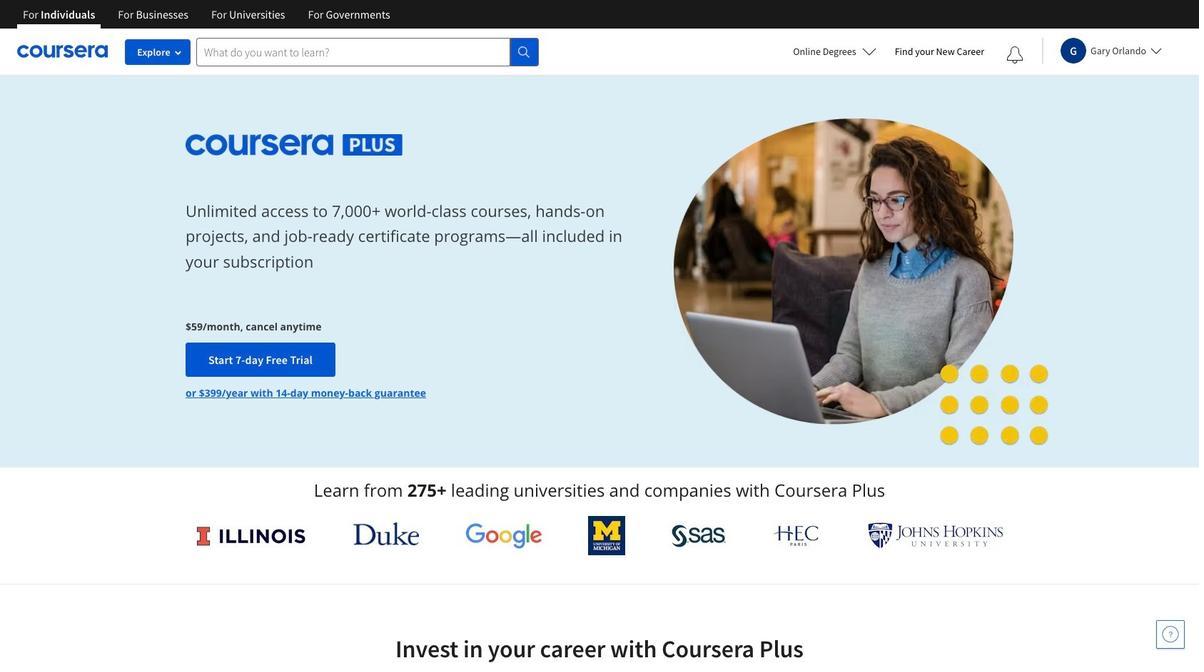 Task type: locate. For each thing, give the bounding box(es) containing it.
coursera image
[[17, 40, 108, 63]]

None search field
[[196, 37, 539, 66]]

duke university image
[[353, 522, 419, 545]]

johns hopkins university image
[[868, 522, 1004, 549]]

What do you want to learn? text field
[[196, 37, 510, 66]]

coursera plus image
[[186, 134, 403, 155]]



Task type: describe. For each thing, give the bounding box(es) containing it.
help center image
[[1162, 626, 1179, 643]]

sas image
[[672, 524, 726, 547]]

google image
[[465, 522, 542, 549]]

hec paris image
[[772, 521, 822, 550]]

banner navigation
[[11, 0, 402, 29]]

university of michigan image
[[588, 516, 625, 555]]

university of illinois at urbana-champaign image
[[196, 524, 307, 547]]



Task type: vqa. For each thing, say whether or not it's contained in the screenshot.
University of Michigan image
yes



